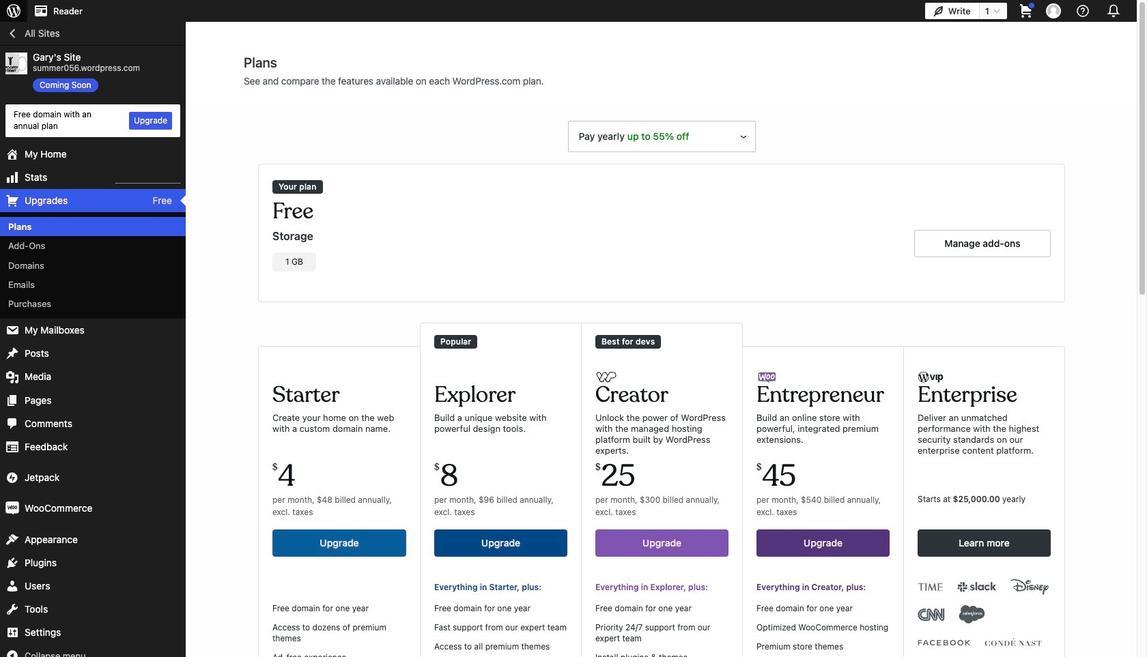 Task type: locate. For each thing, give the bounding box(es) containing it.
img image
[[5, 472, 19, 485], [5, 502, 19, 516]]

manage your sites image
[[5, 3, 22, 19]]

help image
[[1075, 3, 1092, 19]]

0 vertical spatial img image
[[5, 472, 19, 485]]

1 vertical spatial img image
[[5, 502, 19, 516]]

2 img image from the top
[[5, 502, 19, 516]]

my profile image
[[1046, 3, 1061, 18]]



Task type: describe. For each thing, give the bounding box(es) containing it.
1 img image from the top
[[5, 472, 19, 485]]

highest hourly views 0 image
[[115, 175, 180, 184]]

my shopping cart image
[[1018, 3, 1035, 19]]

manage your notifications image
[[1105, 1, 1124, 20]]



Task type: vqa. For each thing, say whether or not it's contained in the screenshot.
Highest hourly views 0 image on the top of the page
yes



